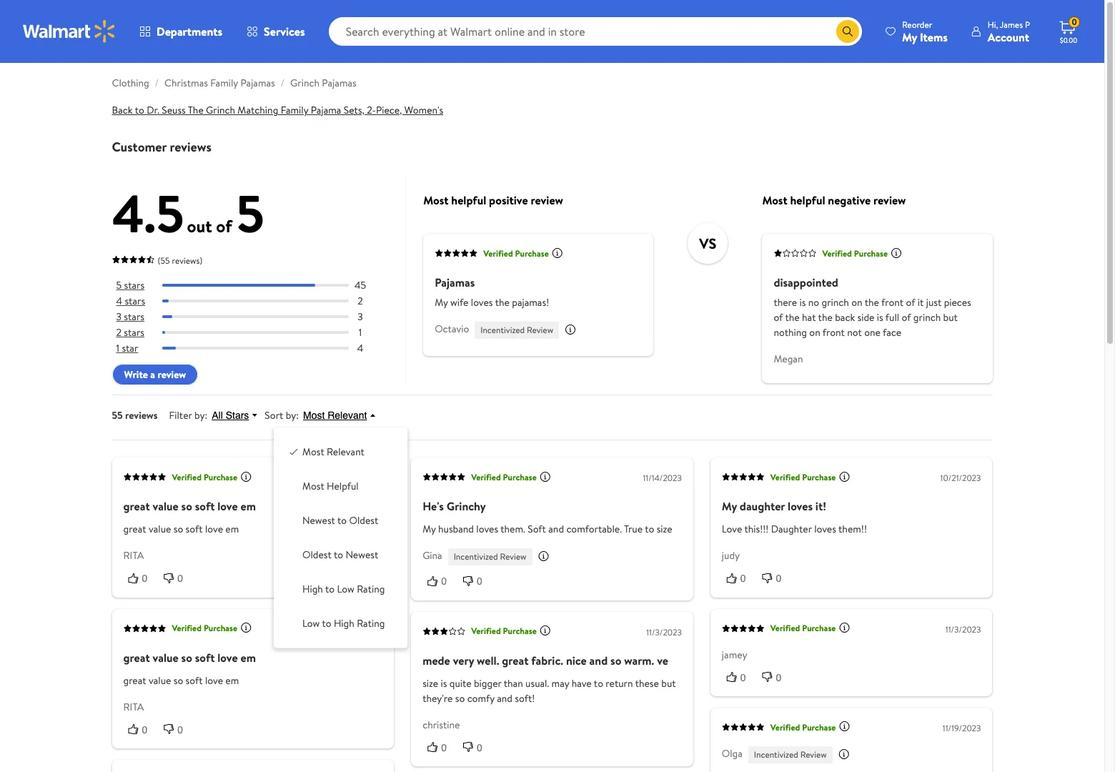 Task type: describe. For each thing, give the bounding box(es) containing it.
my husband loves them. soft and comfortable. true to size
[[423, 522, 673, 537]]

to for high
[[322, 617, 332, 631]]

my daughter loves it!
[[722, 499, 827, 514]]

verified purchase information image for value
[[240, 622, 252, 634]]

fabric.
[[532, 653, 564, 669]]

4.5
[[112, 177, 184, 249]]

3 for 3
[[358, 310, 363, 324]]

reviews)
[[172, 255, 203, 267]]

back
[[112, 103, 133, 117]]

all stars button
[[208, 409, 265, 422]]

dr.
[[147, 103, 159, 117]]

verified purchase information image for very
[[540, 625, 551, 637]]

them.
[[501, 522, 526, 537]]

customer
[[112, 138, 167, 156]]

5 stars
[[116, 278, 145, 293]]

and inside size is quite bigger than usual. may have to return these but they're so comfy and soft!
[[497, 691, 513, 706]]

progress bar for 1
[[162, 331, 349, 334]]

incentivized for he's grinchy
[[454, 551, 498, 563]]

usual.
[[526, 676, 550, 691]]

comfy
[[468, 691, 495, 706]]

true
[[624, 522, 643, 537]]

2 vertical spatial incentivized
[[755, 749, 799, 761]]

love this!!! daughter loves them!!
[[722, 522, 868, 537]]

0 vertical spatial front
[[882, 296, 904, 310]]

clothing
[[112, 76, 149, 90]]

to for oldest
[[338, 514, 347, 528]]

1 vertical spatial most relevant
[[303, 445, 365, 459]]

0 horizontal spatial pajamas
[[241, 76, 275, 90]]

jamey
[[722, 648, 748, 662]]

sort by:
[[265, 409, 299, 423]]

review for he's grinchy
[[500, 551, 527, 563]]

2 / from the left
[[281, 76, 285, 90]]

stars for 3 stars
[[124, 310, 145, 324]]

but inside disappointed there is no grinch on the front of it just pieces of the hat the back side is full of grinch but nothing on front not one face
[[944, 311, 958, 325]]

departments
[[157, 24, 223, 39]]

most relevant button
[[299, 409, 383, 422]]

1 vertical spatial grinch
[[914, 311, 941, 325]]

1 horizontal spatial pajamas
[[322, 76, 357, 90]]

0 horizontal spatial family
[[211, 76, 238, 90]]

women's
[[405, 103, 444, 117]]

services button
[[235, 14, 317, 49]]

they're
[[423, 691, 453, 706]]

reviews for customer reviews
[[170, 138, 212, 156]]

departments button
[[127, 14, 235, 49]]

my inside pajamas my wife loves the pajamas!
[[435, 296, 448, 310]]

2 stars
[[116, 326, 145, 340]]

olga
[[722, 747, 743, 761]]

1 vertical spatial 5
[[116, 278, 122, 293]]

filter by:
[[169, 409, 208, 423]]

quite
[[450, 676, 472, 691]]

helpful for negative
[[791, 193, 826, 208]]

0 horizontal spatial grinch
[[822, 296, 850, 310]]

0 vertical spatial 5
[[236, 177, 264, 249]]

there
[[774, 296, 798, 310]]

disappointed
[[774, 275, 839, 291]]

soft
[[528, 522, 546, 537]]

1 horizontal spatial family
[[281, 103, 309, 117]]

relevant inside option group
[[327, 445, 365, 459]]

0 horizontal spatial 11/3/2023
[[647, 626, 682, 639]]

daughter
[[740, 499, 786, 514]]

judy
[[722, 549, 740, 563]]

1 horizontal spatial oldest
[[349, 514, 379, 528]]

4 stars
[[116, 294, 145, 308]]

it
[[918, 296, 924, 310]]

services
[[264, 24, 305, 39]]

nice
[[566, 653, 587, 669]]

christine
[[423, 718, 460, 732]]

out
[[187, 214, 212, 238]]

11/19/2023
[[943, 722, 982, 735]]

to for newest
[[334, 548, 343, 562]]

customer reviews
[[112, 138, 212, 156]]

filter
[[169, 409, 192, 423]]

2 rita from the top
[[123, 700, 144, 714]]

size is quite bigger than usual. may have to return these but they're so comfy and soft!
[[423, 676, 676, 706]]

1 vertical spatial grinch
[[206, 103, 235, 117]]

stars for 4 stars
[[125, 294, 145, 308]]

full
[[886, 311, 900, 325]]

to for low
[[325, 583, 335, 597]]

stars
[[226, 410, 249, 421]]

negative
[[829, 193, 871, 208]]

not
[[848, 326, 863, 340]]

of down there
[[774, 311, 783, 325]]

4 great value so soft love em from the top
[[123, 674, 239, 688]]

review for most helpful positive review
[[531, 193, 564, 208]]

(55
[[158, 255, 170, 267]]

incentivized for pajamas
[[481, 324, 525, 336]]

octavio
[[435, 322, 469, 336]]

bigger
[[474, 676, 502, 691]]

to right true
[[645, 522, 655, 537]]

seuss
[[162, 103, 186, 117]]

may
[[552, 676, 570, 691]]

incentivized review information image for olga
[[839, 749, 850, 760]]

helpful for positive
[[452, 193, 487, 208]]

55
[[112, 409, 123, 423]]

loves left it!
[[788, 499, 813, 514]]

ve
[[658, 653, 669, 669]]

matching
[[238, 103, 278, 117]]

loves inside pajamas my wife loves the pajamas!
[[471, 296, 493, 310]]

1 vertical spatial is
[[878, 311, 884, 325]]

so inside size is quite bigger than usual. may have to return these but they're so comfy and soft!
[[455, 691, 465, 706]]

items
[[921, 29, 948, 45]]

helpful
[[327, 480, 359, 494]]

2-
[[367, 103, 376, 117]]

grinch pajamas link
[[290, 76, 357, 90]]

back to dr. seuss the grinch matching family pajama sets, 2-piece, women's
[[112, 103, 444, 117]]

rating for high to low rating
[[357, 583, 385, 597]]

relevant inside popup button
[[328, 410, 367, 421]]

stars for 5 stars
[[124, 278, 145, 293]]

than
[[504, 676, 523, 691]]

have
[[572, 676, 592, 691]]

0 vertical spatial is
[[800, 296, 806, 310]]

4.5 out of 5
[[112, 177, 264, 249]]

rating for low to high rating
[[357, 617, 385, 631]]

the inside pajamas my wife loves the pajamas!
[[495, 296, 510, 310]]

soft!
[[515, 691, 535, 706]]

1 horizontal spatial size
[[657, 522, 673, 537]]

review for most helpful negative review
[[874, 193, 907, 208]]

star
[[122, 341, 138, 356]]

3 for 3 stars
[[116, 310, 122, 324]]

husband
[[438, 522, 474, 537]]

christmas family pajamas link
[[165, 76, 275, 90]]

verified purchase information image for daughter
[[839, 471, 851, 483]]

incentivized review information image for octavio
[[565, 324, 577, 336]]

incentivized review for pajamas
[[481, 324, 554, 336]]

my inside 'reorder my items'
[[903, 29, 918, 45]]

0 inside 0 $0.00
[[1072, 16, 1078, 28]]

warm.
[[625, 653, 655, 669]]

hi, james p account
[[988, 18, 1031, 45]]

hi,
[[988, 18, 999, 30]]

of inside 4.5 out of 5
[[216, 214, 232, 238]]

gina
[[423, 549, 443, 563]]

well.
[[477, 653, 500, 669]]

reviews for 55 reviews
[[125, 409, 158, 423]]

the
[[188, 103, 204, 117]]

55 reviews
[[112, 409, 158, 423]]

one
[[865, 326, 881, 340]]



Task type: vqa. For each thing, say whether or not it's contained in the screenshot.
Side
yes



Task type: locate. For each thing, give the bounding box(es) containing it.
0 vertical spatial rating
[[357, 583, 385, 597]]

size up they're
[[423, 676, 439, 691]]

1 vertical spatial incentivized review information image
[[839, 749, 850, 760]]

0 $0.00
[[1061, 16, 1078, 45]]

and right 'soft'
[[549, 522, 564, 537]]

1 for 1 star
[[116, 341, 119, 356]]

0 horizontal spatial is
[[441, 676, 447, 691]]

1 horizontal spatial 3
[[358, 310, 363, 324]]

pajamas up the pajama
[[322, 76, 357, 90]]

stars down 3 stars
[[124, 326, 145, 340]]

(55 reviews)
[[158, 255, 203, 267]]

progress bar for 2
[[162, 300, 349, 303]]

to inside size is quite bigger than usual. may have to return these but they're so comfy and soft!
[[594, 676, 604, 691]]

incentivized review down them. at the bottom left of page
[[454, 551, 527, 563]]

low up low to high rating
[[337, 583, 355, 597]]

1 horizontal spatial on
[[852, 296, 863, 310]]

0 vertical spatial low
[[337, 583, 355, 597]]

0 vertical spatial high
[[303, 583, 323, 597]]

by: for sort by:
[[286, 409, 299, 423]]

0 button
[[123, 572, 159, 586], [159, 572, 195, 586], [722, 572, 758, 586], [758, 572, 794, 586], [423, 575, 458, 589], [458, 575, 494, 589], [722, 671, 758, 685], [758, 671, 794, 685], [123, 723, 159, 738], [159, 723, 195, 738], [423, 741, 458, 755], [458, 741, 494, 755]]

2 for 2 stars
[[116, 326, 122, 340]]

by: right sort
[[286, 409, 299, 423]]

most relevant up most helpful at bottom
[[303, 445, 365, 459]]

verified purchase information image for grinchy
[[540, 471, 551, 483]]

the
[[495, 296, 510, 310], [865, 296, 880, 310], [786, 311, 800, 325], [819, 311, 833, 325]]

family left the pajama
[[281, 103, 309, 117]]

1 vertical spatial low
[[303, 617, 320, 631]]

family right christmas
[[211, 76, 238, 90]]

incentivized
[[481, 324, 525, 336], [454, 551, 498, 563], [755, 749, 799, 761]]

verified purchase information image
[[552, 247, 564, 259], [891, 247, 903, 259], [240, 471, 252, 483], [839, 622, 851, 634]]

1 rita from the top
[[123, 549, 144, 563]]

0 horizontal spatial helpful
[[452, 193, 487, 208]]

stars for 2 stars
[[124, 326, 145, 340]]

loves down it!
[[815, 522, 837, 537]]

is up they're
[[441, 676, 447, 691]]

1 horizontal spatial 2
[[358, 294, 363, 308]]

1 vertical spatial 4
[[358, 341, 364, 356]]

0 horizontal spatial incentivized review information image
[[565, 324, 577, 336]]

2 for 2
[[358, 294, 363, 308]]

grinch up "back"
[[822, 296, 850, 310]]

2 horizontal spatial pajamas
[[435, 275, 475, 291]]

stars down 4 stars at the top left of page
[[124, 310, 145, 324]]

relevant up the helpful
[[327, 445, 365, 459]]

oldest to newest
[[303, 548, 379, 562]]

stars up 4 stars at the top left of page
[[124, 278, 145, 293]]

most
[[424, 193, 449, 208], [763, 193, 788, 208], [303, 410, 325, 421], [303, 445, 325, 459], [303, 480, 325, 494]]

the up side
[[865, 296, 880, 310]]

2
[[358, 294, 363, 308], [116, 326, 122, 340]]

stars down 5 stars at the left of page
[[125, 294, 145, 308]]

grinchy
[[447, 499, 486, 514]]

/ right clothing link
[[155, 76, 159, 90]]

5
[[236, 177, 264, 249], [116, 278, 122, 293]]

wife
[[451, 296, 469, 310]]

1 down "45"
[[359, 326, 362, 340]]

2 horizontal spatial review
[[801, 749, 827, 761]]

1 horizontal spatial newest
[[346, 548, 379, 562]]

0 horizontal spatial on
[[810, 326, 821, 340]]

rating up low to high rating
[[357, 583, 385, 597]]

and
[[549, 522, 564, 537], [590, 653, 608, 669], [497, 691, 513, 706]]

verified purchase information image
[[540, 471, 551, 483], [839, 471, 851, 483], [240, 622, 252, 634], [540, 625, 551, 637], [839, 721, 851, 733]]

reorder my items
[[903, 18, 948, 45]]

newest down most helpful at bottom
[[303, 514, 335, 528]]

clothing / christmas family pajamas / grinch pajamas
[[112, 76, 357, 90]]

of
[[216, 214, 232, 238], [907, 296, 916, 310], [774, 311, 783, 325], [902, 311, 912, 325]]

but right these
[[662, 676, 676, 691]]

11/14/2023
[[643, 472, 682, 484]]

1 horizontal spatial 4
[[358, 341, 364, 356]]

but inside size is quite bigger than usual. may have to return these but they're so comfy and soft!
[[662, 676, 676, 691]]

1 vertical spatial oldest
[[303, 548, 332, 562]]

1 horizontal spatial low
[[337, 583, 355, 597]]

but
[[944, 311, 958, 325], [662, 676, 676, 691]]

incentivized review for he's grinchy
[[454, 551, 527, 563]]

reviews down the
[[170, 138, 212, 156]]

1 vertical spatial and
[[590, 653, 608, 669]]

0 horizontal spatial by:
[[195, 409, 208, 423]]

3 up 2 stars
[[116, 310, 122, 324]]

grinch right the
[[206, 103, 235, 117]]

$0.00
[[1061, 35, 1078, 45]]

helpful
[[452, 193, 487, 208], [791, 193, 826, 208]]

3 down "45"
[[358, 310, 363, 324]]

very
[[453, 653, 474, 669]]

helpful left negative
[[791, 193, 826, 208]]

back to dr. seuss the grinch matching family pajama sets, 2-piece, women's link
[[112, 103, 444, 117]]

1 vertical spatial on
[[810, 326, 821, 340]]

45
[[355, 278, 366, 293]]

0 horizontal spatial review
[[500, 551, 527, 563]]

on down hat
[[810, 326, 821, 340]]

1 horizontal spatial 1
[[359, 326, 362, 340]]

0 vertical spatial grinch
[[290, 76, 320, 90]]

1 helpful from the left
[[452, 193, 487, 208]]

1 horizontal spatial incentivized review information image
[[839, 749, 850, 760]]

write a review
[[124, 368, 186, 382]]

1 vertical spatial newest
[[346, 548, 379, 562]]

purchase
[[515, 247, 549, 260], [855, 247, 888, 260], [204, 471, 238, 483], [503, 471, 537, 483], [803, 471, 837, 483], [204, 622, 238, 635], [803, 622, 837, 635], [503, 625, 537, 638], [803, 721, 837, 734]]

the left pajamas!
[[495, 296, 510, 310]]

0 vertical spatial most relevant
[[303, 410, 367, 421]]

1 horizontal spatial but
[[944, 311, 958, 325]]

he's grinchy
[[423, 499, 486, 514]]

grinch
[[822, 296, 850, 310], [914, 311, 941, 325]]

4 progress bar from the top
[[162, 331, 349, 334]]

0 horizontal spatial review
[[158, 368, 186, 382]]

3 progress bar from the top
[[162, 316, 349, 318]]

walmart image
[[23, 20, 116, 43]]

is left full
[[878, 311, 884, 325]]

0 horizontal spatial newest
[[303, 514, 335, 528]]

value
[[153, 499, 179, 514], [149, 522, 171, 537], [153, 650, 179, 666], [149, 674, 171, 688]]

option group containing most relevant
[[285, 439, 397, 637]]

incentivized down pajamas!
[[481, 324, 525, 336]]

this!!!
[[745, 522, 769, 537]]

0 vertical spatial 1
[[359, 326, 362, 340]]

low down high to low rating at the left bottom
[[303, 617, 320, 631]]

1 vertical spatial rating
[[357, 617, 385, 631]]

progress bar for 4
[[162, 347, 349, 350]]

1 vertical spatial 2
[[116, 326, 122, 340]]

a
[[150, 368, 155, 382]]

4
[[116, 294, 122, 308], [358, 341, 364, 356]]

0 vertical spatial reviews
[[170, 138, 212, 156]]

0 horizontal spatial reviews
[[125, 409, 158, 423]]

james
[[1001, 18, 1024, 30]]

3 great value so soft love em from the top
[[123, 650, 256, 666]]

high
[[303, 583, 323, 597], [334, 617, 355, 631]]

1 horizontal spatial review
[[527, 324, 554, 336]]

Search search field
[[329, 17, 863, 46]]

the right hat
[[819, 311, 833, 325]]

2 horizontal spatial review
[[874, 193, 907, 208]]

to for dr.
[[135, 103, 144, 117]]

progress bar
[[162, 284, 349, 287], [162, 300, 349, 303], [162, 316, 349, 318], [162, 331, 349, 334], [162, 347, 349, 350]]

11/3/2023
[[946, 623, 982, 636], [647, 626, 682, 639]]

1 horizontal spatial review
[[531, 193, 564, 208]]

0 horizontal spatial high
[[303, 583, 323, 597]]

great value so soft love em
[[123, 499, 256, 514], [123, 522, 239, 537], [123, 650, 256, 666], [123, 674, 239, 688]]

front down "back"
[[823, 326, 845, 340]]

oldest down newest to oldest at left
[[303, 548, 332, 562]]

0 horizontal spatial 4
[[116, 294, 122, 308]]

4 for 4 stars
[[116, 294, 122, 308]]

2 progress bar from the top
[[162, 300, 349, 303]]

0 vertical spatial newest
[[303, 514, 335, 528]]

5 right out
[[236, 177, 264, 249]]

pajamas up matching
[[241, 76, 275, 90]]

1 vertical spatial but
[[662, 676, 676, 691]]

is left no
[[800, 296, 806, 310]]

most relevant inside popup button
[[303, 410, 367, 421]]

relevant
[[328, 410, 367, 421], [327, 445, 365, 459]]

1 left "star"
[[116, 341, 119, 356]]

2 vertical spatial and
[[497, 691, 513, 706]]

Most Relevant radio
[[288, 445, 300, 457]]

1 vertical spatial incentivized review
[[454, 551, 527, 563]]

front up full
[[882, 296, 904, 310]]

0 horizontal spatial grinch
[[206, 103, 235, 117]]

2 3 from the left
[[358, 310, 363, 324]]

and right nice
[[590, 653, 608, 669]]

size right true
[[657, 522, 673, 537]]

0 vertical spatial and
[[549, 522, 564, 537]]

1 great value so soft love em from the top
[[123, 499, 256, 514]]

0 horizontal spatial 1
[[116, 341, 119, 356]]

0 horizontal spatial 3
[[116, 310, 122, 324]]

oldest down the helpful
[[349, 514, 379, 528]]

low
[[337, 583, 355, 597], [303, 617, 320, 631]]

1 by: from the left
[[195, 409, 208, 423]]

rating down high to low rating at the left bottom
[[357, 617, 385, 631]]

4 for 4
[[358, 341, 364, 356]]

1 vertical spatial review
[[500, 551, 527, 563]]

high down high to low rating at the left bottom
[[334, 617, 355, 631]]

to down high to low rating at the left bottom
[[322, 617, 332, 631]]

review for pajamas
[[527, 324, 554, 336]]

review right positive
[[531, 193, 564, 208]]

pajamas inside pajamas my wife loves the pajamas!
[[435, 275, 475, 291]]

megan
[[774, 352, 804, 366]]

my down he's
[[423, 522, 436, 537]]

1 vertical spatial size
[[423, 676, 439, 691]]

1 horizontal spatial 11/3/2023
[[946, 623, 982, 636]]

0 vertical spatial review
[[527, 324, 554, 336]]

nothing
[[774, 326, 808, 340]]

face
[[883, 326, 902, 340]]

but down "pieces"
[[944, 311, 958, 325]]

comfortable.
[[567, 522, 622, 537]]

daughter
[[772, 522, 812, 537]]

incentivized down husband on the bottom of page
[[454, 551, 498, 563]]

of left it
[[907, 296, 916, 310]]

incentivized review down pajamas!
[[481, 324, 554, 336]]

0 horizontal spatial size
[[423, 676, 439, 691]]

0 horizontal spatial /
[[155, 76, 159, 90]]

it!
[[816, 499, 827, 514]]

1 horizontal spatial high
[[334, 617, 355, 631]]

pajamas my wife loves the pajamas!
[[435, 275, 550, 310]]

2 by: from the left
[[286, 409, 299, 423]]

is inside size is quite bigger than usual. may have to return these but they're so comfy and soft!
[[441, 676, 447, 691]]

1 vertical spatial rita
[[123, 700, 144, 714]]

0 vertical spatial rita
[[123, 549, 144, 563]]

return
[[606, 676, 633, 691]]

to down oldest to newest
[[325, 583, 335, 597]]

incentivized review information image
[[538, 551, 550, 562]]

5 up 4 stars at the top left of page
[[116, 278, 122, 293]]

to right have
[[594, 676, 604, 691]]

1 vertical spatial incentivized
[[454, 551, 498, 563]]

grinch up the pajama
[[290, 76, 320, 90]]

0 vertical spatial family
[[211, 76, 238, 90]]

love
[[218, 499, 238, 514], [205, 522, 223, 537], [218, 650, 238, 666], [205, 674, 223, 688]]

most relevant right the 'sort by:'
[[303, 410, 367, 421]]

progress bar for 3
[[162, 316, 349, 318]]

1 horizontal spatial reviews
[[170, 138, 212, 156]]

0 vertical spatial but
[[944, 311, 958, 325]]

disappointed there is no grinch on the front of it just pieces of the hat the back side is full of grinch but nothing on front not one face
[[774, 275, 972, 340]]

these
[[636, 676, 659, 691]]

write
[[124, 368, 148, 382]]

0 horizontal spatial 2
[[116, 326, 122, 340]]

0 horizontal spatial front
[[823, 326, 845, 340]]

1 star
[[116, 341, 138, 356]]

10/21/2023
[[342, 472, 383, 484], [941, 472, 982, 484], [342, 623, 383, 636]]

3 stars
[[116, 310, 145, 324]]

0 vertical spatial incentivized review
[[481, 324, 554, 336]]

and down than
[[497, 691, 513, 706]]

my left the items
[[903, 29, 918, 45]]

0 horizontal spatial oldest
[[303, 548, 332, 562]]

soft
[[195, 499, 215, 514], [186, 522, 203, 537], [195, 650, 215, 666], [186, 674, 203, 688]]

1 vertical spatial front
[[823, 326, 845, 340]]

0 horizontal spatial but
[[662, 676, 676, 691]]

option group
[[285, 439, 397, 637]]

2 horizontal spatial is
[[878, 311, 884, 325]]

to left dr.
[[135, 103, 144, 117]]

/ up back to dr. seuss the grinch matching family pajama sets, 2-piece, women's
[[281, 76, 285, 90]]

1 progress bar from the top
[[162, 284, 349, 287]]

account
[[988, 29, 1030, 45]]

0 vertical spatial incentivized review information image
[[565, 324, 577, 336]]

back
[[836, 311, 856, 325]]

1 horizontal spatial grinch
[[290, 76, 320, 90]]

all
[[212, 410, 223, 421]]

1 vertical spatial 1
[[116, 341, 119, 356]]

Walmart Site-Wide search field
[[329, 17, 863, 46]]

0 horizontal spatial low
[[303, 617, 320, 631]]

0 vertical spatial relevant
[[328, 410, 367, 421]]

mede very well. great fabric. nice and so warm. ve
[[423, 653, 669, 669]]

my left wife
[[435, 296, 448, 310]]

1 horizontal spatial grinch
[[914, 311, 941, 325]]

2 vertical spatial incentivized review
[[755, 749, 827, 761]]

review inside 'link'
[[158, 368, 186, 382]]

incentivized review information image
[[565, 324, 577, 336], [839, 749, 850, 760]]

review right a
[[158, 368, 186, 382]]

5 progress bar from the top
[[162, 347, 349, 350]]

1 rating from the top
[[357, 583, 385, 597]]

to
[[135, 103, 144, 117], [338, 514, 347, 528], [645, 522, 655, 537], [334, 548, 343, 562], [325, 583, 335, 597], [322, 617, 332, 631], [594, 676, 604, 691]]

relevant right the 'sort by:'
[[328, 410, 367, 421]]

2 rating from the top
[[357, 617, 385, 631]]

on up side
[[852, 296, 863, 310]]

1 / from the left
[[155, 76, 159, 90]]

oldest
[[349, 514, 379, 528], [303, 548, 332, 562]]

pajamas up wife
[[435, 275, 475, 291]]

2 up 1 star on the left top of page
[[116, 326, 122, 340]]

by: for filter by:
[[195, 409, 208, 423]]

sort
[[265, 409, 284, 423]]

0 horizontal spatial 5
[[116, 278, 122, 293]]

search icon image
[[843, 26, 854, 37]]

great
[[123, 499, 150, 514], [123, 522, 146, 537], [123, 650, 150, 666], [502, 653, 529, 669], [123, 674, 146, 688]]

0 vertical spatial 2
[[358, 294, 363, 308]]

helpful left positive
[[452, 193, 487, 208]]

review
[[531, 193, 564, 208], [874, 193, 907, 208], [158, 368, 186, 382]]

of right full
[[902, 311, 912, 325]]

1 horizontal spatial helpful
[[791, 193, 826, 208]]

2 down "45"
[[358, 294, 363, 308]]

0 horizontal spatial and
[[497, 691, 513, 706]]

high down oldest to newest
[[303, 583, 323, 597]]

1 horizontal spatial is
[[800, 296, 806, 310]]

incentivized review right the olga at the bottom right of the page
[[755, 749, 827, 761]]

1 horizontal spatial and
[[549, 522, 564, 537]]

2 vertical spatial is
[[441, 676, 447, 691]]

newest up high to low rating at the left bottom
[[346, 548, 379, 562]]

4 up 3 stars
[[116, 294, 122, 308]]

4 down "45"
[[358, 341, 364, 356]]

my up love
[[722, 499, 737, 514]]

2 great value so soft love em from the top
[[123, 522, 239, 537]]

review right negative
[[874, 193, 907, 208]]

sets,
[[344, 103, 365, 117]]

1 horizontal spatial front
[[882, 296, 904, 310]]

progress bar for 45
[[162, 284, 349, 287]]

reviews right 55
[[125, 409, 158, 423]]

size inside size is quite bigger than usual. may have to return these but they're so comfy and soft!
[[423, 676, 439, 691]]

to down the helpful
[[338, 514, 347, 528]]

0 vertical spatial size
[[657, 522, 673, 537]]

of right out
[[216, 214, 232, 238]]

2 helpful from the left
[[791, 193, 826, 208]]

1 3 from the left
[[116, 310, 122, 324]]

grinch down it
[[914, 311, 941, 325]]

low to high rating
[[303, 617, 385, 631]]

by: left all
[[195, 409, 208, 423]]

to down newest to oldest at left
[[334, 548, 343, 562]]

1 for 1
[[359, 326, 362, 340]]

is
[[800, 296, 806, 310], [878, 311, 884, 325], [441, 676, 447, 691]]

loves left them. at the bottom left of page
[[477, 522, 499, 537]]

loves right wife
[[471, 296, 493, 310]]

my
[[903, 29, 918, 45], [435, 296, 448, 310], [722, 499, 737, 514], [423, 522, 436, 537]]

them!!
[[839, 522, 868, 537]]

most relevant
[[303, 410, 367, 421], [303, 445, 365, 459]]

positive
[[489, 193, 528, 208]]

most inside popup button
[[303, 410, 325, 421]]

christmas
[[165, 76, 208, 90]]

incentivized right the olga at the bottom right of the page
[[755, 749, 799, 761]]

the up nothing
[[786, 311, 800, 325]]



